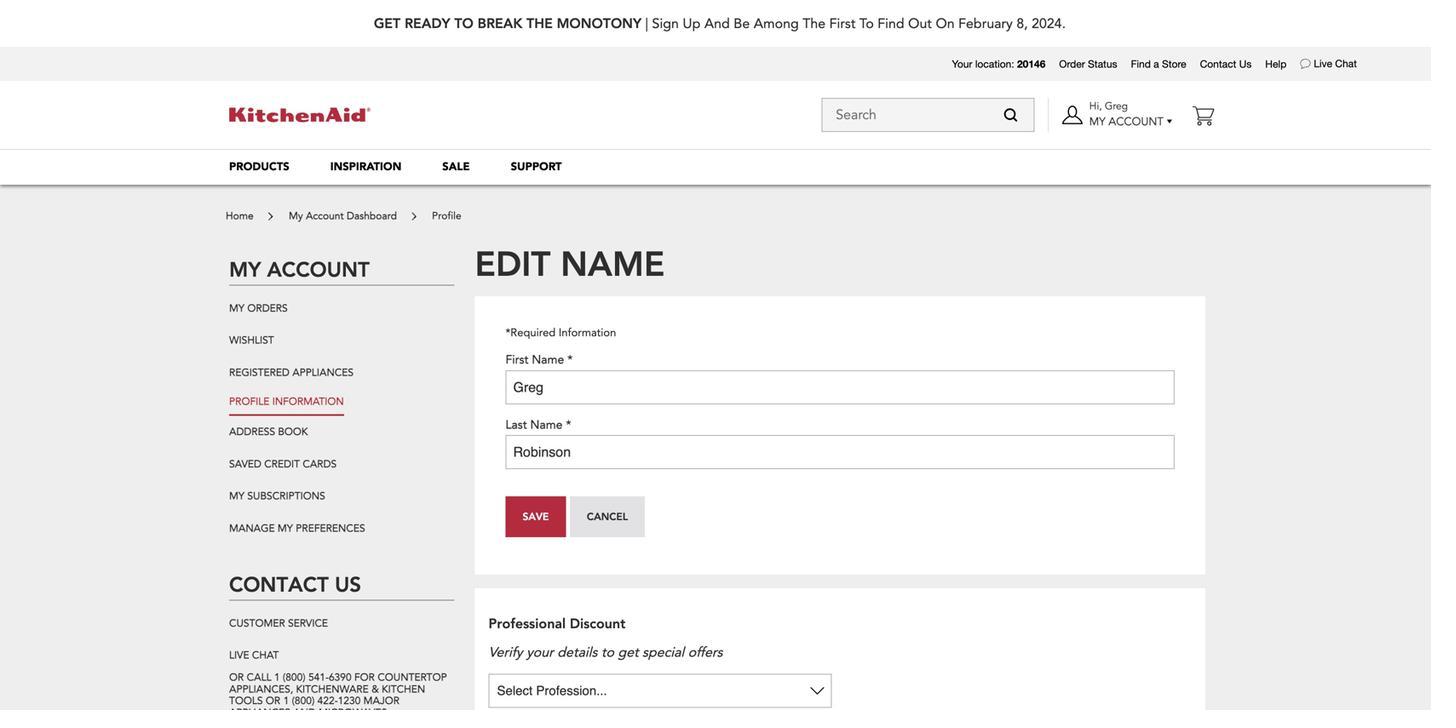 Task type: locate. For each thing, give the bounding box(es) containing it.
0 horizontal spatial find
[[878, 14, 905, 33]]

0 vertical spatial name
[[561, 241, 665, 285]]

us inside contact us link
[[1240, 58, 1252, 70]]

us down the preferences
[[335, 571, 361, 598]]

0 vertical spatial profile
[[432, 209, 462, 223]]

among
[[754, 14, 799, 33]]

home link
[[226, 209, 257, 223]]

contact
[[1201, 58, 1237, 70], [229, 571, 329, 598]]

0 vertical spatial find
[[878, 14, 905, 33]]

first left to
[[830, 14, 856, 33]]

0 horizontal spatial contact us
[[229, 571, 361, 598]]

last
[[506, 417, 527, 433]]

1 vertical spatial 1
[[283, 695, 289, 709]]

registered
[[229, 366, 290, 380]]

my orders
[[229, 302, 288, 316]]

1 vertical spatial information
[[272, 395, 344, 409]]

contact us up service
[[229, 571, 361, 598]]

save
[[523, 510, 549, 524]]

sale
[[443, 159, 470, 175]]

* for last name *
[[566, 417, 572, 433]]

Text Input text field
[[506, 371, 1175, 405]]

contact up customer service
[[229, 571, 329, 598]]

contact us
[[1201, 58, 1252, 70], [229, 571, 361, 598]]

0 horizontal spatial first
[[506, 352, 529, 368]]

0 vertical spatial account
[[1109, 114, 1164, 130]]

name for edit name
[[561, 241, 665, 285]]

offers
[[688, 644, 723, 663]]

customer
[[229, 617, 285, 631]]

1 vertical spatial account
[[306, 209, 344, 223]]

first down required
[[506, 352, 529, 368]]

inspiration element
[[331, 159, 402, 175]]

1 vertical spatial us
[[335, 571, 361, 598]]

my for my subscriptions
[[229, 490, 245, 504]]

us left the help
[[1240, 58, 1252, 70]]

my account dashboard link
[[289, 209, 397, 223]]

manage my preferences
[[229, 522, 365, 536]]

sale element
[[443, 159, 470, 175]]

1 vertical spatial profile
[[229, 395, 270, 409]]

0 horizontal spatial appliances
[[229, 706, 291, 711]]

0 vertical spatial (800)
[[283, 671, 306, 685]]

1 horizontal spatial contact
[[1201, 58, 1237, 70]]

home
[[226, 209, 254, 223]]

menu
[[209, 149, 1223, 185]]

chat
[[252, 649, 279, 663]]

verify
[[489, 644, 523, 663]]

subscriptions
[[247, 490, 325, 504]]

*
[[506, 325, 511, 341], [568, 352, 573, 368], [566, 417, 572, 433]]

8,
[[1017, 14, 1029, 33]]

account for my account dashboard
[[306, 209, 344, 223]]

location:
[[976, 58, 1015, 70]]

0 horizontal spatial contact
[[229, 571, 329, 598]]

us
[[1240, 58, 1252, 70], [335, 571, 361, 598]]

my down hi,
[[1090, 114, 1106, 130]]

live chat button
[[1315, 57, 1358, 71]]

1 vertical spatial appliances
[[229, 706, 291, 711]]

0 vertical spatial information
[[559, 325, 617, 341]]

* up first name *
[[506, 325, 511, 341]]

saved credit cards link
[[229, 449, 337, 481]]

* right the last
[[566, 417, 572, 433]]

up
[[683, 14, 701, 33]]

1 vertical spatial contact
[[229, 571, 329, 598]]

a
[[1154, 58, 1160, 70]]

live chat button
[[229, 640, 279, 672]]

(800) left 541-
[[283, 671, 306, 685]]

appliances inside live chat or call 1 (800) 541-6390 for countertop appliances, kitchenware & kitchen tools or 1 (800) 422-1230 major appliances and microwaves
[[229, 706, 291, 711]]

account
[[1109, 114, 1164, 130], [306, 209, 344, 223], [267, 256, 370, 282]]

products element
[[229, 159, 290, 175]]

find left a on the right top
[[1132, 58, 1152, 70]]

your
[[953, 58, 973, 70]]

find
[[878, 14, 905, 33], [1132, 58, 1152, 70]]

1 vertical spatial (800)
[[292, 695, 315, 709]]

book
[[278, 425, 308, 439]]

0 horizontal spatial information
[[272, 395, 344, 409]]

my up my orders
[[229, 256, 261, 282]]

find right to
[[878, 14, 905, 33]]

1 vertical spatial *
[[568, 352, 573, 368]]

2 vertical spatial name
[[531, 417, 563, 433]]

support element
[[511, 159, 562, 175]]

information right required
[[559, 325, 617, 341]]

1 right the or
[[283, 695, 289, 709]]

account down my account dashboard
[[267, 256, 370, 282]]

0 horizontal spatial 1
[[274, 671, 280, 685]]

profile down sale
[[432, 209, 462, 223]]

(800)
[[283, 671, 306, 685], [292, 695, 315, 709]]

1 vertical spatial name
[[532, 352, 564, 368]]

break
[[478, 14, 523, 32]]

my inside hi, greg my account
[[1090, 114, 1106, 130]]

appliances
[[293, 366, 354, 380], [229, 706, 291, 711]]

Search search field
[[822, 98, 1035, 132]]

wishlist link
[[229, 325, 274, 357]]

order
[[1060, 58, 1086, 70]]

* down the * required information
[[568, 352, 573, 368]]

appliances down appliances,
[[229, 706, 291, 711]]

greg
[[1106, 99, 1129, 113]]

for
[[355, 671, 375, 685]]

1 horizontal spatial find
[[1132, 58, 1152, 70]]

information down 'registered appliances' link
[[272, 395, 344, 409]]

0 vertical spatial contact
[[1201, 58, 1237, 70]]

my
[[278, 522, 293, 536]]

2 vertical spatial *
[[566, 417, 572, 433]]

profile inside the 'profile information' link
[[229, 395, 270, 409]]

or
[[229, 671, 244, 685]]

my
[[1090, 114, 1106, 130], [289, 209, 303, 223], [229, 256, 261, 282], [229, 302, 245, 316], [229, 490, 245, 504]]

0 vertical spatial us
[[1240, 58, 1252, 70]]

0 vertical spatial 1
[[274, 671, 280, 685]]

first name *
[[506, 352, 573, 368]]

contact right the store on the right top of the page
[[1201, 58, 1237, 70]]

1 right call at the left of page
[[274, 671, 280, 685]]

account down greg
[[1109, 114, 1164, 130]]

contact us inside edit name main content
[[229, 571, 361, 598]]

1 horizontal spatial 1
[[283, 695, 289, 709]]

my up my account on the top left
[[289, 209, 303, 223]]

major
[[364, 695, 400, 709]]

get
[[618, 644, 639, 663]]

and
[[293, 706, 316, 711]]

profile for profile
[[432, 209, 462, 223]]

my down saved on the bottom
[[229, 490, 245, 504]]

live chat
[[1315, 58, 1358, 69]]

edit
[[475, 241, 551, 285]]

profile down registered
[[229, 395, 270, 409]]

my left orders
[[229, 302, 245, 316]]

contact us left help link
[[1201, 58, 1252, 70]]

kitchenaid image
[[229, 108, 371, 122]]

manage
[[229, 522, 275, 536]]

0 horizontal spatial profile
[[229, 395, 270, 409]]

0 horizontal spatial us
[[335, 571, 361, 598]]

1 vertical spatial first
[[506, 352, 529, 368]]

1 horizontal spatial contact us
[[1201, 58, 1252, 70]]

1 vertical spatial contact us
[[229, 571, 361, 598]]

1 horizontal spatial first
[[830, 14, 856, 33]]

the
[[527, 14, 553, 32]]

account for my account
[[267, 256, 370, 282]]

appliances up profile information
[[293, 366, 354, 380]]

1 horizontal spatial profile
[[432, 209, 462, 223]]

my for my account dashboard
[[289, 209, 303, 223]]

(800) left 422-
[[292, 695, 315, 709]]

saved credit cards
[[229, 458, 337, 472]]

cancel
[[587, 510, 628, 524]]

kitchenware
[[296, 683, 369, 697]]

1 horizontal spatial appliances
[[293, 366, 354, 380]]

sign
[[653, 14, 679, 33]]

order status link
[[1060, 57, 1118, 71]]

address book link
[[229, 416, 308, 449]]

order status
[[1060, 58, 1118, 70]]

* for first name *
[[568, 352, 573, 368]]

0 vertical spatial contact us
[[1201, 58, 1252, 70]]

my subscriptions link
[[229, 481, 325, 513]]

address
[[229, 425, 275, 439]]

0 vertical spatial first
[[830, 14, 856, 33]]

account left dashboard
[[306, 209, 344, 223]]

to
[[602, 644, 614, 663]]

541-
[[309, 671, 329, 685]]

and
[[705, 14, 730, 33]]

wishlist
[[229, 334, 274, 348]]

store
[[1163, 58, 1187, 70]]

1 horizontal spatial us
[[1240, 58, 1252, 70]]

get ready to break the monotony | sign up and be among the first to find out on february 8, 2024.
[[374, 14, 1066, 33]]

professional
[[489, 615, 566, 633]]

2 vertical spatial account
[[267, 256, 370, 282]]

|
[[646, 14, 649, 33]]



Task type: describe. For each thing, give the bounding box(es) containing it.
out
[[909, 14, 932, 33]]

to
[[455, 14, 474, 32]]

find a store
[[1132, 58, 1187, 70]]

or
[[266, 695, 281, 709]]

2024.
[[1032, 14, 1066, 33]]

0 vertical spatial *
[[506, 325, 511, 341]]

february
[[959, 14, 1013, 33]]

1 horizontal spatial information
[[559, 325, 617, 341]]

&
[[372, 683, 379, 697]]

registered appliances link
[[229, 357, 354, 389]]

find inside 'get ready to break the monotony | sign up and be among the first to find out on february 8, 2024.'
[[878, 14, 905, 33]]

chat
[[1336, 58, 1358, 69]]

inspiration
[[331, 159, 402, 175]]

my orders link
[[229, 293, 288, 325]]

name for first name *
[[532, 352, 564, 368]]

menu containing products
[[209, 149, 1223, 185]]

first inside edit name main content
[[506, 352, 529, 368]]

422-
[[318, 695, 338, 709]]

cancel button
[[570, 497, 645, 538]]

be
[[734, 14, 750, 33]]

monotony
[[557, 14, 642, 32]]

first inside 'get ready to break the monotony | sign up and be among the first to find out on february 8, 2024.'
[[830, 14, 856, 33]]

verify your details to get special offers
[[489, 644, 723, 663]]

contact us link
[[1201, 57, 1252, 71]]

find a store link
[[1132, 57, 1187, 71]]

status
[[1089, 58, 1118, 70]]

manage my preferences link
[[229, 513, 365, 545]]

0 vertical spatial appliances
[[293, 366, 354, 380]]

save button
[[506, 497, 566, 538]]

microwaves
[[319, 706, 387, 711]]

products
[[229, 159, 290, 175]]

call
[[247, 671, 272, 685]]

discount
[[570, 615, 626, 633]]

hi, greg my account
[[1090, 99, 1164, 130]]

professional discount
[[489, 615, 626, 633]]

my for my account
[[229, 256, 261, 282]]

account inside hi, greg my account
[[1109, 114, 1164, 130]]

the
[[803, 14, 826, 33]]

my account dashboard
[[289, 209, 397, 223]]

name for last name *
[[531, 417, 563, 433]]

special
[[643, 644, 685, 663]]

orders
[[247, 302, 288, 316]]

required
[[511, 325, 556, 341]]

contact inside edit name main content
[[229, 571, 329, 598]]

hi,
[[1090, 99, 1103, 113]]

profile information link
[[229, 389, 344, 416]]

us inside edit name main content
[[335, 571, 361, 598]]

credit
[[264, 458, 300, 472]]

help link
[[1266, 57, 1287, 71]]

live
[[229, 649, 249, 663]]

registered appliances
[[229, 366, 354, 380]]

my for my orders
[[229, 302, 245, 316]]

get
[[374, 14, 401, 32]]

on
[[936, 14, 955, 33]]

cards
[[303, 458, 337, 472]]

saved
[[229, 458, 262, 472]]

your
[[527, 644, 554, 663]]

support
[[511, 159, 562, 175]]

countertop
[[378, 671, 447, 685]]

Text Input text field
[[506, 435, 1175, 470]]

1 vertical spatial find
[[1132, 58, 1152, 70]]

1230
[[338, 695, 361, 709]]

preferences
[[296, 522, 365, 536]]

20146
[[1018, 58, 1046, 70]]

details
[[558, 644, 598, 663]]

tools
[[229, 695, 263, 709]]

profile for profile information
[[229, 395, 270, 409]]

customer service link
[[229, 608, 328, 640]]

your location: 20146
[[953, 58, 1046, 70]]

dashboard
[[347, 209, 397, 223]]

address book
[[229, 425, 308, 439]]

ready
[[405, 14, 451, 32]]

to
[[860, 14, 874, 33]]

edit name main content
[[217, 201, 1215, 711]]

my account
[[229, 256, 370, 282]]

* required information
[[506, 325, 617, 341]]

edit name
[[475, 241, 665, 285]]



Task type: vqa. For each thing, say whether or not it's contained in the screenshot.
Your Location: 20146
yes



